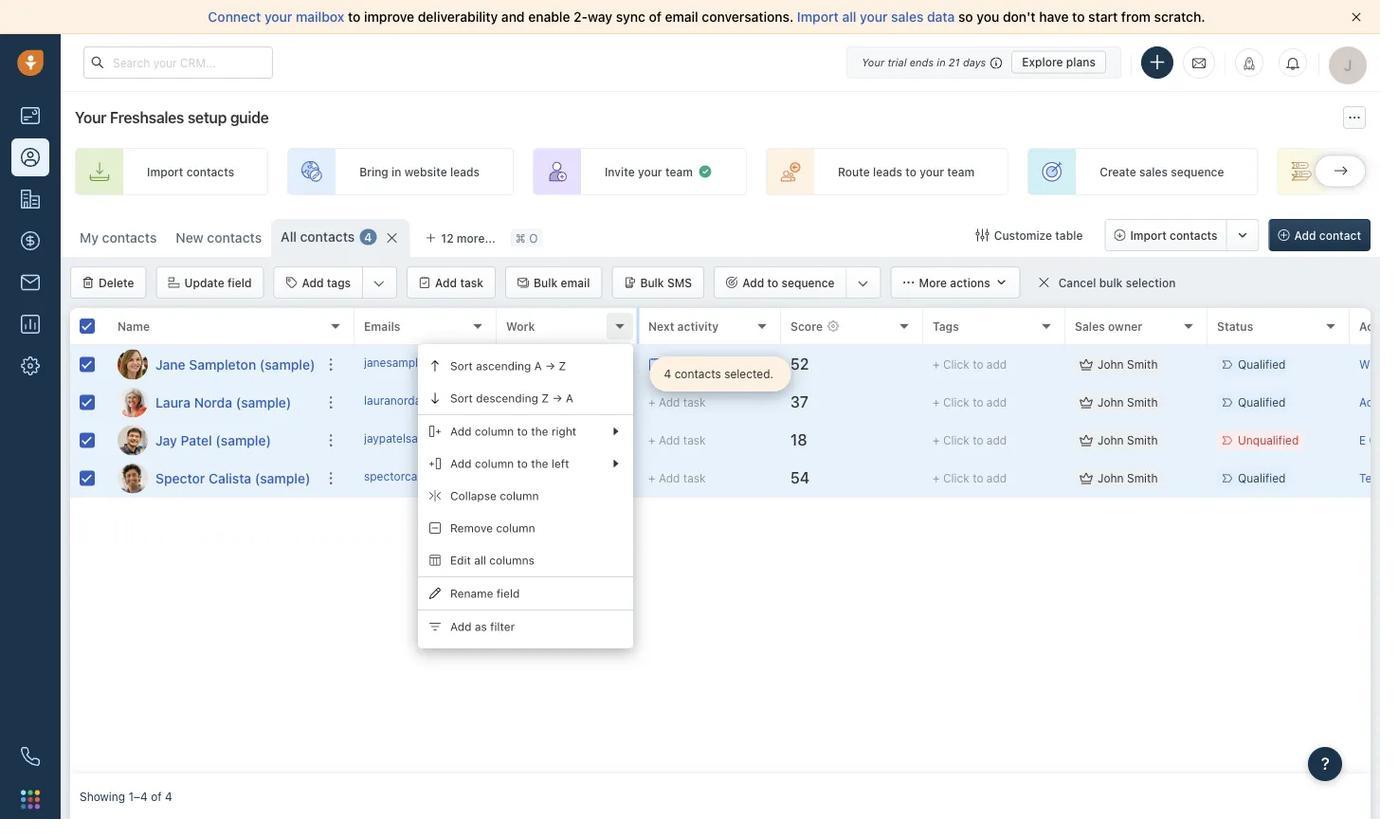 Task type: describe. For each thing, give the bounding box(es) containing it.
press space to deselect this row. row containing spector calista (sample)
[[70, 460, 355, 498]]

connect your mailbox link
[[208, 9, 348, 25]]

invite your team
[[605, 165, 693, 178]]

add for 54
[[987, 472, 1007, 485]]

0 vertical spatial of
[[649, 9, 662, 25]]

all contacts link
[[281, 228, 355, 246]]

patel
[[181, 432, 212, 448]]

4167348672
[[506, 394, 575, 407]]

delete button
[[70, 266, 146, 299]]

tags
[[933, 319, 959, 333]]

more
[[919, 276, 947, 289]]

john smith for 37
[[1098, 396, 1158, 409]]

your right invite
[[638, 165, 662, 178]]

sort descending z → a menu item
[[418, 382, 633, 414]]

(sample) for jay patel (sample)
[[216, 432, 271, 448]]

all
[[281, 229, 297, 245]]

lauranordasample@gmail.com link
[[364, 392, 525, 413]]

john for 54
[[1098, 472, 1124, 485]]

smith for 54
[[1127, 472, 1158, 485]]

and
[[501, 9, 525, 25]]

add task
[[435, 276, 483, 289]]

next activity
[[648, 319, 719, 333]]

contacts inside button
[[1170, 228, 1218, 242]]

bulk for bulk sms
[[640, 276, 664, 289]]

add as filter
[[450, 620, 515, 633]]

row group containing jane sampleton (sample)
[[70, 346, 355, 498]]

click for 18
[[943, 434, 970, 447]]

janesampleton@gmail.com 3684932360
[[364, 356, 578, 369]]

qualified for 52
[[1238, 358, 1286, 371]]

row group containing 52
[[355, 346, 1380, 498]]

+ add task for 54
[[648, 472, 706, 485]]

(sample) for spector calista (sample)
[[255, 470, 310, 486]]

collapse
[[450, 489, 497, 502]]

name column header
[[108, 308, 355, 346]]

actions
[[950, 276, 990, 289]]

add column to the right
[[450, 425, 577, 438]]

import contacts button
[[1105, 219, 1227, 251]]

leads inside 'link'
[[450, 165, 480, 178]]

add for add contact
[[1295, 228, 1316, 242]]

laura norda (sample)
[[155, 394, 291, 410]]

click for 37
[[943, 396, 970, 409]]

container_wx8msf4aqz5i3rn1 image for 54
[[1080, 472, 1093, 485]]

widg
[[1359, 358, 1380, 371]]

selection
[[1126, 276, 1176, 289]]

laura norda (sample) link
[[155, 393, 291, 412]]

all inside menu item
[[474, 554, 486, 567]]

your left mailbox
[[264, 9, 292, 25]]

angle down image for add tags
[[374, 274, 385, 293]]

container_wx8msf4aqz5i3rn1 image for 18
[[1080, 434, 1093, 447]]

columns
[[489, 554, 535, 567]]

+ click to add for 37
[[933, 396, 1007, 409]]

4 inside grid
[[664, 367, 671, 381]]

menu containing sort ascending a → z
[[418, 344, 633, 648]]

+ click to add for 54
[[933, 472, 1007, 485]]

add tags
[[302, 276, 351, 289]]

qualified for 37
[[1238, 396, 1286, 409]]

collapse column menu item
[[418, 480, 633, 512]]

customize table
[[994, 228, 1083, 242]]

0 vertical spatial email
[[665, 9, 698, 25]]

3684932360
[[506, 356, 578, 369]]

1 vertical spatial sales
[[1140, 165, 1168, 178]]

more actions button
[[891, 266, 1021, 299]]

column for add column to the right
[[475, 425, 514, 438]]

add for add to sequence
[[742, 276, 764, 289]]

press space to deselect this row. row containing 18
[[355, 422, 1380, 460]]

+ click to add for 18
[[933, 434, 1007, 447]]

enable
[[528, 9, 570, 25]]

edit
[[450, 554, 471, 567]]

route
[[838, 165, 870, 178]]

3684945781
[[506, 470, 576, 483]]

your trial ends in 21 days
[[862, 56, 986, 68]]

bulk email
[[534, 276, 590, 289]]

j image
[[118, 425, 148, 456]]

bulk sms button
[[612, 266, 704, 299]]

edit all columns
[[450, 554, 535, 567]]

conversations.
[[702, 9, 794, 25]]

contacts down activity
[[675, 367, 721, 381]]

update field button
[[156, 266, 264, 299]]

sort for sort descending z → a
[[450, 391, 473, 405]]

+ add task for 37
[[648, 396, 706, 409]]

jaypatelsample@gmail.com + click to add
[[364, 432, 580, 445]]

more actions
[[919, 276, 990, 289]]

delete
[[99, 276, 134, 289]]

trial
[[888, 56, 907, 68]]

ascending
[[476, 359, 531, 372]]

email image
[[1193, 55, 1206, 70]]

z inside the sort ascending a → z menu item
[[559, 359, 566, 372]]

descending
[[476, 391, 538, 405]]

3684932360 link
[[506, 354, 578, 375]]

rename field
[[450, 587, 520, 600]]

unqualified
[[1238, 434, 1299, 447]]

0 horizontal spatial of
[[151, 790, 162, 803]]

remove column menu item
[[418, 512, 633, 544]]

press space to deselect this row. row containing 54
[[355, 460, 1380, 498]]

column for add column to the left
[[475, 457, 514, 470]]

contacts right new
[[207, 230, 262, 246]]

task for 37
[[683, 396, 706, 409]]

from
[[1121, 9, 1151, 25]]

task for 18
[[683, 434, 706, 447]]

container_wx8msf4aqz5i3rn1 image for 52
[[1080, 358, 1093, 371]]

the for right
[[531, 425, 548, 438]]

bulk for bulk email
[[534, 276, 558, 289]]

sort for sort ascending a → z
[[450, 359, 473, 372]]

the for left
[[531, 457, 548, 470]]

press space to deselect this row. row containing 52
[[355, 346, 1380, 384]]

filter
[[490, 620, 515, 633]]

field for update field
[[228, 276, 252, 289]]

sales owner
[[1075, 319, 1143, 333]]

john smith for 52
[[1098, 358, 1158, 371]]

12
[[441, 231, 454, 245]]

task inside button
[[460, 276, 483, 289]]

add to sequence group
[[714, 266, 881, 299]]

laura
[[155, 394, 191, 410]]

sort ascending a → z
[[450, 359, 566, 372]]

bring in website leads
[[359, 165, 480, 178]]

import all your sales data link
[[797, 9, 958, 25]]

owner
[[1108, 319, 1143, 333]]

bulk
[[1099, 276, 1123, 289]]

name row
[[70, 308, 355, 346]]

+ add task for 18
[[648, 434, 706, 447]]

invite
[[605, 165, 635, 178]]

jaypatelsample@gmail.com link
[[364, 430, 510, 450]]

janesampleton@gmail.com link
[[364, 354, 507, 375]]

add for 52
[[987, 358, 1007, 371]]

contacts right my
[[102, 230, 157, 246]]

add for add column to the right
[[450, 425, 472, 438]]

sequence for create sales sequence
[[1171, 165, 1224, 178]]

john for 52
[[1098, 358, 1124, 371]]

jay patel (sample) link
[[155, 431, 271, 450]]

→ for z
[[545, 359, 556, 372]]

way
[[588, 9, 613, 25]]

left
[[552, 457, 569, 470]]

grid containing 52
[[70, 308, 1380, 774]]

21
[[949, 56, 960, 68]]

spector calista (sample)
[[155, 470, 310, 486]]

john for 37
[[1098, 396, 1124, 409]]

jane sampleton (sample) link
[[155, 355, 315, 374]]

qualified for 54
[[1238, 472, 1286, 485]]

add task button
[[407, 266, 496, 299]]

→ for a
[[552, 391, 563, 405]]

+ click to add for 52
[[933, 358, 1007, 371]]



Task type: locate. For each thing, give the bounding box(es) containing it.
1 vertical spatial field
[[497, 587, 520, 600]]

(sample) for laura norda (sample)
[[236, 394, 291, 410]]

add for add as filter
[[450, 620, 472, 633]]

the left right
[[531, 425, 548, 438]]

0 vertical spatial field
[[228, 276, 252, 289]]

0 horizontal spatial z
[[542, 391, 549, 405]]

2 vertical spatial + add task
[[648, 472, 706, 485]]

rename
[[450, 587, 493, 600]]

1 horizontal spatial import
[[797, 9, 839, 25]]

my
[[80, 230, 99, 246]]

2 qualified from the top
[[1238, 396, 1286, 409]]

1 john smith from the top
[[1098, 358, 1158, 371]]

import down "your freshsales setup guide"
[[147, 165, 183, 178]]

1 horizontal spatial angle down image
[[858, 274, 869, 293]]

1 qualified from the top
[[1238, 358, 1286, 371]]

acm link
[[1359, 396, 1380, 409]]

0 horizontal spatial in
[[392, 165, 401, 178]]

0 vertical spatial the
[[531, 425, 548, 438]]

4 + click to add from the top
[[933, 472, 1007, 485]]

sort down janesampleton@gmail.com 3684932360
[[450, 391, 473, 405]]

1 horizontal spatial in
[[937, 56, 946, 68]]

2 john from the top
[[1098, 396, 1124, 409]]

leads
[[450, 165, 480, 178], [873, 165, 902, 178]]

37
[[791, 393, 809, 411]]

the left left
[[531, 457, 548, 470]]

your left freshsales
[[75, 109, 106, 127]]

add to sequence button
[[715, 267, 846, 298]]

3 qualified from the top
[[1238, 472, 1286, 485]]

0 vertical spatial a
[[534, 359, 542, 372]]

contacts
[[186, 165, 234, 178], [1170, 228, 1218, 242], [300, 229, 355, 245], [102, 230, 157, 246], [207, 230, 262, 246], [675, 367, 721, 381]]

1 horizontal spatial 4
[[364, 230, 372, 244]]

0 vertical spatial + add task
[[648, 396, 706, 409]]

import contacts for import contacts button
[[1130, 228, 1218, 242]]

2 angle down image from the left
[[858, 274, 869, 293]]

plans
[[1066, 55, 1096, 69]]

z up "4167348672"
[[559, 359, 566, 372]]

1 vertical spatial all
[[474, 554, 486, 567]]

container_wx8msf4aqz5i3rn1 image
[[1038, 276, 1051, 289], [648, 358, 662, 371], [1080, 358, 1093, 371], [1080, 396, 1093, 409], [1080, 434, 1093, 447], [1080, 472, 1093, 485]]

in inside 'link'
[[392, 165, 401, 178]]

0 vertical spatial z
[[559, 359, 566, 372]]

1 horizontal spatial bulk
[[640, 276, 664, 289]]

all contacts 4
[[281, 229, 372, 245]]

sequence inside button
[[782, 276, 835, 289]]

add tags button
[[274, 267, 362, 298]]

2 leads from the left
[[873, 165, 902, 178]]

(sample) right sampleton
[[260, 356, 315, 372]]

z down the 3684932360 link
[[542, 391, 549, 405]]

bring in website leads link
[[287, 148, 514, 195]]

0 vertical spatial sort
[[450, 359, 473, 372]]

1 vertical spatial of
[[151, 790, 162, 803]]

press space to deselect this row. row containing jane sampleton (sample)
[[70, 346, 355, 384]]

days
[[963, 56, 986, 68]]

click for 54
[[943, 472, 970, 485]]

add inside add as filter menu item
[[450, 620, 472, 633]]

connect
[[208, 9, 261, 25]]

calista
[[209, 470, 251, 486]]

add for 37
[[987, 396, 1007, 409]]

sales right create
[[1140, 165, 1168, 178]]

1 sort from the top
[[450, 359, 473, 372]]

to
[[348, 9, 361, 25], [1072, 9, 1085, 25], [906, 165, 917, 178], [767, 276, 778, 289], [973, 358, 984, 371], [973, 396, 984, 409], [517, 425, 528, 438], [546, 432, 557, 445], [973, 434, 984, 447], [517, 457, 528, 470], [973, 472, 984, 485]]

2 horizontal spatial import
[[1130, 228, 1167, 242]]

angle down image inside add tags group
[[374, 274, 385, 293]]

1 vertical spatial import
[[147, 165, 183, 178]]

rename field menu item
[[418, 577, 633, 610]]

team up customize table button
[[947, 165, 975, 178]]

all right "edit"
[[474, 554, 486, 567]]

angle down image right tags
[[374, 274, 385, 293]]

→ up "4167348672"
[[545, 359, 556, 372]]

jane
[[155, 356, 186, 372]]

1 leads from the left
[[450, 165, 480, 178]]

all left data at the top right of page
[[842, 9, 856, 25]]

1 vertical spatial qualified
[[1238, 396, 1286, 409]]

2 vertical spatial 4
[[165, 790, 172, 803]]

1 horizontal spatial a
[[566, 391, 573, 405]]

0 horizontal spatial angle down image
[[374, 274, 385, 293]]

contacts down setup
[[186, 165, 234, 178]]

0 vertical spatial qualified
[[1238, 358, 1286, 371]]

1 horizontal spatial of
[[649, 9, 662, 25]]

Search your CRM... text field
[[83, 46, 273, 79]]

0 horizontal spatial all
[[474, 554, 486, 567]]

field inside menu item
[[497, 587, 520, 600]]

4 inside all contacts 4
[[364, 230, 372, 244]]

0 vertical spatial sales
[[891, 9, 924, 25]]

connect your mailbox to improve deliverability and enable 2-way sync of email conversations. import all your sales data so you don't have to start from scratch.
[[208, 9, 1205, 25]]

3 smith from the top
[[1127, 434, 1158, 447]]

grid
[[70, 308, 1380, 774]]

new
[[176, 230, 204, 246]]

add for 18
[[987, 434, 1007, 447]]

contacts right 'all'
[[300, 229, 355, 245]]

jay
[[155, 432, 177, 448]]

1 horizontal spatial leads
[[873, 165, 902, 178]]

0 horizontal spatial email
[[561, 276, 590, 289]]

explore plans link
[[1012, 51, 1106, 73]]

my contacts
[[80, 230, 157, 246]]

(sample) right "calista"
[[255, 470, 310, 486]]

2 team from the left
[[947, 165, 975, 178]]

explore
[[1022, 55, 1063, 69]]

1 team from the left
[[665, 165, 693, 178]]

of right sync at top left
[[649, 9, 662, 25]]

1 + click to add from the top
[[933, 358, 1007, 371]]

4 contacts selected.
[[664, 367, 774, 381]]

2 horizontal spatial 4
[[664, 367, 671, 381]]

cancel
[[1059, 276, 1096, 289]]

1 vertical spatial email
[[561, 276, 590, 289]]

column up columns
[[496, 521, 535, 535]]

column for collapse column
[[500, 489, 539, 502]]

import for import contacts link
[[147, 165, 183, 178]]

0 vertical spatial in
[[937, 56, 946, 68]]

⌘ o
[[515, 231, 538, 245]]

2 row group from the left
[[355, 346, 1380, 498]]

1 horizontal spatial email
[[665, 9, 698, 25]]

1 vertical spatial your
[[75, 109, 106, 127]]

2 vertical spatial qualified
[[1238, 472, 1286, 485]]

1 horizontal spatial z
[[559, 359, 566, 372]]

press space to deselect this row. row down jay patel (sample) "link"
[[70, 460, 355, 498]]

add tags group
[[273, 266, 397, 299]]

0 horizontal spatial container_wx8msf4aqz5i3rn1 image
[[698, 164, 713, 179]]

3684945781 link
[[506, 468, 576, 488]]

your for your freshsales setup guide
[[75, 109, 106, 127]]

sampleton
[[189, 356, 256, 372]]

leads right website
[[450, 165, 480, 178]]

add inside add tags 'button'
[[302, 276, 324, 289]]

0 vertical spatial →
[[545, 359, 556, 372]]

in left 21 in the right top of the page
[[937, 56, 946, 68]]

sales left data at the top right of page
[[891, 9, 924, 25]]

remove column
[[450, 521, 535, 535]]

status
[[1217, 319, 1253, 333]]

don't
[[1003, 9, 1036, 25]]

z inside sort descending z → a menu item
[[542, 391, 549, 405]]

import contacts inside import contacts button
[[1130, 228, 1218, 242]]

0 vertical spatial sequence
[[1171, 165, 1224, 178]]

freshworks switcher image
[[21, 790, 40, 809]]

1 john from the top
[[1098, 358, 1124, 371]]

import contacts
[[147, 165, 234, 178], [1130, 228, 1218, 242]]

sequence up import contacts 'group'
[[1171, 165, 1224, 178]]

3 + click to add from the top
[[933, 434, 1007, 447]]

close image
[[1352, 12, 1361, 22]]

1 vertical spatial import contacts
[[1130, 228, 1218, 242]]

edit all columns menu item
[[418, 544, 633, 576]]

1 vertical spatial the
[[531, 457, 548, 470]]

1 smith from the top
[[1127, 358, 1158, 371]]

add inside the add task button
[[435, 276, 457, 289]]

(sample) up 'spector calista (sample)'
[[216, 432, 271, 448]]

create sales sequence
[[1100, 165, 1224, 178]]

your
[[862, 56, 885, 68], [75, 109, 106, 127]]

bulk left sms
[[640, 276, 664, 289]]

mailbox
[[296, 9, 344, 25]]

sort up lauranordasample@gmail.com at the top of page
[[450, 359, 473, 372]]

press space to deselect this row. row up norda
[[70, 346, 355, 384]]

smith for 52
[[1127, 358, 1158, 371]]

1 bulk from the left
[[534, 276, 558, 289]]

add as filter menu item
[[418, 611, 633, 643]]

1 vertical spatial + add task
[[648, 434, 706, 447]]

l image
[[118, 387, 148, 418]]

(sample) down jane sampleton (sample) "link"
[[236, 394, 291, 410]]

customize table button
[[964, 219, 1095, 251]]

phone image
[[21, 747, 40, 766]]

12 more...
[[441, 231, 496, 245]]

add inside add contact button
[[1295, 228, 1316, 242]]

1 horizontal spatial team
[[947, 165, 975, 178]]

2 john smith from the top
[[1098, 396, 1158, 409]]

import contacts inside import contacts link
[[147, 165, 234, 178]]

of right 1–4
[[151, 790, 162, 803]]

(sample) for jane sampleton (sample)
[[260, 356, 315, 372]]

0 horizontal spatial team
[[665, 165, 693, 178]]

2 sort from the top
[[450, 391, 473, 405]]

start
[[1088, 9, 1118, 25]]

angle down image
[[374, 274, 385, 293], [858, 274, 869, 293]]

press space to deselect this row. row down norda
[[70, 422, 355, 460]]

4 down the next
[[664, 367, 671, 381]]

1 vertical spatial sort
[[450, 391, 473, 405]]

0 vertical spatial all
[[842, 9, 856, 25]]

press space to deselect this row. row down 18
[[355, 460, 1380, 498]]

→ up right
[[552, 391, 563, 405]]

cancel bulk selection
[[1059, 276, 1176, 289]]

1 vertical spatial a
[[566, 391, 573, 405]]

sequence for add to sequence
[[782, 276, 835, 289]]

container_wx8msf4aqz5i3rn1 image inside invite your team link
[[698, 164, 713, 179]]

0 vertical spatial import
[[797, 9, 839, 25]]

import contacts group
[[1105, 219, 1259, 251]]

acc
[[1359, 319, 1380, 333]]

2 + click to add from the top
[[933, 396, 1007, 409]]

import up "selection"
[[1130, 228, 1167, 242]]

john smith for 54
[[1098, 472, 1158, 485]]

press space to deselect this row. row up the '54'
[[355, 422, 1380, 460]]

bulk email button
[[505, 266, 602, 299]]

tech
[[1359, 472, 1380, 485]]

0 horizontal spatial bulk
[[534, 276, 558, 289]]

1 vertical spatial sequence
[[782, 276, 835, 289]]

leads right the route
[[873, 165, 902, 178]]

press space to deselect this row. row containing jay patel (sample)
[[70, 422, 355, 460]]

import for import contacts button
[[1130, 228, 1167, 242]]

add column to the left
[[450, 457, 569, 470]]

bulk inside bulk email button
[[534, 276, 558, 289]]

import contacts down setup
[[147, 165, 234, 178]]

click
[[943, 358, 970, 371], [943, 396, 970, 409], [517, 432, 543, 445], [943, 434, 970, 447], [943, 472, 970, 485]]

0 horizontal spatial sequence
[[782, 276, 835, 289]]

2 the from the top
[[531, 457, 548, 470]]

field down columns
[[497, 587, 520, 600]]

update field
[[184, 276, 252, 289]]

set up link
[[1277, 148, 1380, 195]]

field right the update
[[228, 276, 252, 289]]

smith for 37
[[1127, 396, 1158, 409]]

john smith for 18
[[1098, 434, 1158, 447]]

your up trial
[[860, 9, 888, 25]]

spector
[[155, 470, 205, 486]]

to inside button
[[767, 276, 778, 289]]

qualified up unqualified
[[1238, 396, 1286, 409]]

sort
[[450, 359, 473, 372], [450, 391, 473, 405]]

1 angle down image from the left
[[374, 274, 385, 293]]

0 vertical spatial container_wx8msf4aqz5i3rn1 image
[[698, 164, 713, 179]]

0 vertical spatial 4
[[364, 230, 372, 244]]

import contacts for import contacts link
[[147, 165, 234, 178]]

a up right
[[566, 391, 573, 405]]

new contacts
[[176, 230, 262, 246]]

bulk down the o
[[534, 276, 558, 289]]

emails
[[364, 319, 400, 333]]

3 john smith from the top
[[1098, 434, 1158, 447]]

john for 18
[[1098, 434, 1124, 447]]

1 + add task from the top
[[648, 396, 706, 409]]

the
[[531, 425, 548, 438], [531, 457, 548, 470]]

2 + add task from the top
[[648, 434, 706, 447]]

freshsales
[[110, 109, 184, 127]]

bulk inside bulk sms button
[[640, 276, 664, 289]]

your for your trial ends in 21 days
[[862, 56, 885, 68]]

smith for 18
[[1127, 434, 1158, 447]]

qualified down the status
[[1238, 358, 1286, 371]]

press space to deselect this row. row up 18
[[355, 384, 1380, 422]]

press space to deselect this row. row containing laura norda (sample)
[[70, 384, 355, 422]]

0 horizontal spatial a
[[534, 359, 542, 372]]

field for rename field
[[497, 587, 520, 600]]

4 john from the top
[[1098, 472, 1124, 485]]

1 vertical spatial in
[[392, 165, 401, 178]]

0 horizontal spatial import contacts
[[147, 165, 234, 178]]

of
[[649, 9, 662, 25], [151, 790, 162, 803]]

sales
[[1075, 319, 1105, 333]]

press space to deselect this row. row up jay patel (sample)
[[70, 384, 355, 422]]

4 right 1–4
[[165, 790, 172, 803]]

1 horizontal spatial all
[[842, 9, 856, 25]]

1 row group from the left
[[70, 346, 355, 498]]

menu
[[418, 344, 633, 648]]

0 horizontal spatial 4
[[165, 790, 172, 803]]

0 horizontal spatial sales
[[891, 9, 924, 25]]

in
[[937, 56, 946, 68], [392, 165, 401, 178]]

1 horizontal spatial your
[[862, 56, 885, 68]]

task for 54
[[683, 472, 706, 485]]

e co
[[1359, 434, 1380, 447]]

a
[[534, 359, 542, 372], [566, 391, 573, 405]]

import contacts up "selection"
[[1130, 228, 1218, 242]]

column down descending
[[475, 425, 514, 438]]

team right invite
[[665, 165, 693, 178]]

e co link
[[1359, 434, 1380, 447]]

1 vertical spatial container_wx8msf4aqz5i3rn1 image
[[976, 228, 989, 242]]

s image
[[118, 463, 148, 493]]

import inside button
[[1130, 228, 1167, 242]]

2 smith from the top
[[1127, 396, 1158, 409]]

angle down image left more
[[858, 274, 869, 293]]

container_wx8msf4aqz5i3rn1 image left customize
[[976, 228, 989, 242]]

1 horizontal spatial sales
[[1140, 165, 1168, 178]]

spectorcalista@gmail.com link
[[364, 468, 505, 488]]

click for 52
[[943, 358, 970, 371]]

j image
[[118, 349, 148, 380]]

jaypatelsample@gmail.com
[[364, 432, 510, 445]]

2 vertical spatial import
[[1130, 228, 1167, 242]]

4 smith from the top
[[1127, 472, 1158, 485]]

4167348672 link
[[506, 392, 575, 413]]

up
[[1371, 165, 1380, 178]]

52
[[791, 355, 809, 373]]

add for add task
[[435, 276, 457, 289]]

import right conversations.
[[797, 9, 839, 25]]

invite your team link
[[533, 148, 747, 195]]

scratch.
[[1154, 9, 1205, 25]]

more...
[[457, 231, 496, 245]]

+ add task
[[648, 396, 706, 409], [648, 434, 706, 447], [648, 472, 706, 485]]

set up
[[1349, 165, 1380, 178]]

1 horizontal spatial field
[[497, 587, 520, 600]]

import contacts link
[[75, 148, 268, 195]]

4 john smith from the top
[[1098, 472, 1158, 485]]

phone element
[[11, 738, 49, 775]]

so
[[958, 9, 973, 25]]

janesampleton@gmail.com
[[364, 356, 507, 369]]

my contacts button
[[70, 219, 166, 257], [80, 230, 157, 246]]

a right ascending at the left top
[[534, 359, 542, 372]]

column down 3684945781 link
[[500, 489, 539, 502]]

column up the collapse column
[[475, 457, 514, 470]]

1 vertical spatial 4
[[664, 367, 671, 381]]

1 the from the top
[[531, 425, 548, 438]]

add for add tags
[[302, 276, 324, 289]]

add for add column to the left
[[450, 457, 472, 470]]

in right bring
[[392, 165, 401, 178]]

2 bulk from the left
[[640, 276, 664, 289]]

improve
[[364, 9, 414, 25]]

1 vertical spatial z
[[542, 391, 549, 405]]

0 vertical spatial your
[[862, 56, 885, 68]]

container_wx8msf4aqz5i3rn1 image inside customize table button
[[976, 228, 989, 242]]

0 horizontal spatial your
[[75, 109, 106, 127]]

collapse column
[[450, 489, 539, 502]]

container_wx8msf4aqz5i3rn1 image right invite your team on the top
[[698, 164, 713, 179]]

1 horizontal spatial import contacts
[[1130, 228, 1218, 242]]

2-
[[574, 9, 588, 25]]

3 john from the top
[[1098, 434, 1124, 447]]

contacts up "selection"
[[1170, 228, 1218, 242]]

press space to deselect this row. row containing 37
[[355, 384, 1380, 422]]

54
[[791, 469, 810, 487]]

add
[[987, 358, 1007, 371], [987, 396, 1007, 409], [560, 432, 580, 445], [987, 434, 1007, 447], [987, 472, 1007, 485]]

0 horizontal spatial import
[[147, 165, 183, 178]]

1 horizontal spatial container_wx8msf4aqz5i3rn1 image
[[976, 228, 989, 242]]

0 vertical spatial import contacts
[[147, 165, 234, 178]]

→
[[545, 359, 556, 372], [552, 391, 563, 405]]

1 horizontal spatial sequence
[[1171, 165, 1224, 178]]

1 vertical spatial →
[[552, 391, 563, 405]]

1–4
[[128, 790, 148, 803]]

qualified down unqualified
[[1238, 472, 1286, 485]]

email inside bulk email button
[[561, 276, 590, 289]]

angle down image inside add to sequence group
[[858, 274, 869, 293]]

norda
[[194, 394, 232, 410]]

press space to deselect this row. row
[[70, 346, 355, 384], [355, 346, 1380, 384], [70, 384, 355, 422], [355, 384, 1380, 422], [70, 422, 355, 460], [355, 422, 1380, 460], [70, 460, 355, 498], [355, 460, 1380, 498]]

route leads to your team
[[838, 165, 975, 178]]

3 + add task from the top
[[648, 472, 706, 485]]

add inside add to sequence button
[[742, 276, 764, 289]]

row group
[[70, 346, 355, 498], [355, 346, 1380, 498]]

import
[[797, 9, 839, 25], [147, 165, 183, 178], [1130, 228, 1167, 242]]

create sales sequence link
[[1028, 148, 1258, 195]]

tech link
[[1359, 472, 1380, 485]]

your left trial
[[862, 56, 885, 68]]

press space to deselect this row. row down score
[[355, 346, 1380, 384]]

0 horizontal spatial field
[[228, 276, 252, 289]]

sequence up score
[[782, 276, 835, 289]]

column for remove column
[[496, 521, 535, 535]]

score
[[791, 319, 823, 333]]

angle down image for add to sequence
[[858, 274, 869, 293]]

sort ascending a → z menu item
[[418, 350, 633, 382]]

4 right all contacts link
[[364, 230, 372, 244]]

container_wx8msf4aqz5i3rn1 image for 37
[[1080, 396, 1093, 409]]

your right the route
[[920, 165, 944, 178]]

container_wx8msf4aqz5i3rn1 image
[[698, 164, 713, 179], [976, 228, 989, 242]]

spectorcalista@gmail.com
[[364, 470, 505, 483]]

sort descending z → a
[[450, 391, 573, 405]]

field inside button
[[228, 276, 252, 289]]

0 horizontal spatial leads
[[450, 165, 480, 178]]



Task type: vqa. For each thing, say whether or not it's contained in the screenshot.
"0"
no



